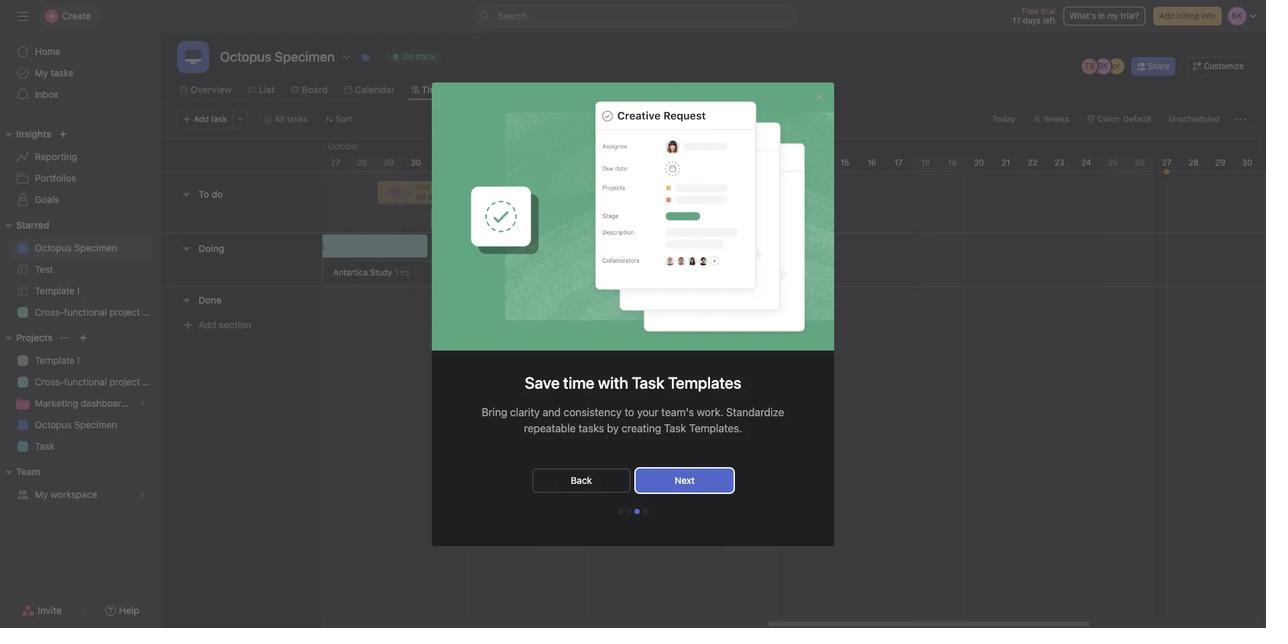 Task type: locate. For each thing, give the bounding box(es) containing it.
octopus up 'test'
[[35, 242, 72, 254]]

test
[[35, 264, 53, 275]]

0 vertical spatial octopus specimen
[[35, 242, 117, 254]]

write up report
[[441, 214, 498, 224]]

task
[[35, 441, 55, 452]]

project up dashboards
[[109, 376, 140, 388]]

0 vertical spatial template i link
[[8, 280, 153, 302]]

in
[[1098, 11, 1105, 21]]

2 cross-functional project plan from the top
[[35, 376, 161, 388]]

messages
[[646, 84, 690, 95]]

plan inside projects element
[[142, 376, 161, 388]]

17 left days on the top right of the page
[[1013, 15, 1021, 25]]

30
[[411, 158, 421, 168], [1242, 158, 1253, 168]]

to do
[[199, 188, 223, 200]]

octopus inside projects element
[[35, 419, 72, 431]]

cross-functional project plan up dashboards
[[35, 376, 161, 388]]

test link
[[8, 259, 153, 280]]

1 vertical spatial tasks
[[579, 422, 604, 434]]

template i for 1st template i link from the top
[[35, 285, 80, 296]]

1 horizontal spatial 17
[[1013, 15, 1021, 25]]

2 project from the top
[[109, 376, 140, 388]]

1 vertical spatial octopus specimen link
[[8, 414, 153, 436]]

add task
[[194, 114, 227, 124]]

tasks down consistency
[[579, 422, 604, 434]]

functional down test link
[[64, 307, 107, 318]]

poll
[[416, 182, 430, 192]]

workflow link
[[491, 82, 544, 97]]

functional for 2nd cross-functional project plan link from the bottom of the page
[[64, 307, 107, 318]]

17 inside the free trial 17 days left
[[1013, 15, 1021, 25]]

plan inside starred element
[[142, 307, 161, 318]]

2 30 from the left
[[1242, 158, 1253, 168]]

2 plan from the top
[[142, 376, 161, 388]]

1 horizontal spatial 28
[[1189, 158, 1199, 168]]

template i for 2nd template i link
[[35, 355, 80, 366]]

poll total #
[[416, 182, 444, 202]]

and
[[543, 406, 561, 418]]

cross- up 'marketing' on the left bottom of the page
[[35, 376, 64, 388]]

2 my from the top
[[35, 489, 48, 500]]

cross-functional project plan inside starred element
[[35, 307, 161, 318]]

1 octopus specimen link from the top
[[8, 237, 153, 259]]

0 vertical spatial tasks
[[51, 67, 73, 78]]

0 vertical spatial ts
[[1085, 61, 1095, 71]]

i
[[77, 285, 80, 296], [77, 355, 80, 366]]

1 vertical spatial add
[[194, 114, 209, 124]]

what's in my trial?
[[1070, 11, 1139, 21]]

my up inbox
[[35, 67, 48, 78]]

1 vertical spatial cross-functional project plan
[[35, 376, 161, 388]]

1 cross-functional project plan from the top
[[35, 307, 161, 318]]

1 horizontal spatial 29
[[1216, 158, 1226, 168]]

project inside projects element
[[109, 376, 140, 388]]

cross- inside starred element
[[35, 307, 64, 318]]

1 functional from the top
[[64, 307, 107, 318]]

functional up marketing dashboards
[[64, 376, 107, 388]]

20
[[974, 158, 984, 168]]

ts left bk
[[1085, 61, 1095, 71]]

specimen inside starred element
[[74, 242, 117, 254]]

ts left poll
[[390, 187, 400, 197]]

1 i from the top
[[77, 285, 80, 296]]

add section
[[199, 319, 251, 331]]

0 vertical spatial template i
[[35, 285, 80, 296]]

add for add task
[[194, 114, 209, 124]]

goals link
[[8, 189, 153, 211]]

0 vertical spatial my
[[35, 67, 48, 78]]

1 vertical spatial functional
[[64, 376, 107, 388]]

template i link up marketing dashboards
[[8, 350, 153, 372]]

1 vertical spatial i
[[77, 355, 80, 366]]

days
[[1023, 15, 1041, 25]]

with
[[598, 373, 628, 392]]

octopus specimen link down marketing dashboards
[[8, 414, 153, 436]]

template i inside projects element
[[35, 355, 80, 366]]

my inside teams element
[[35, 489, 48, 500]]

calendar link
[[344, 82, 395, 97]]

1 vertical spatial project
[[109, 376, 140, 388]]

1 vertical spatial plan
[[142, 376, 161, 388]]

template i link down 'test'
[[8, 280, 153, 302]]

1 vertical spatial octopus specimen
[[35, 419, 117, 431]]

bk
[[1098, 61, 1108, 71]]

octopus specimen down marketing dashboards link
[[35, 419, 117, 431]]

share button
[[1131, 57, 1176, 76]]

i inside projects element
[[77, 355, 80, 366]]

1 vertical spatial leftcount image
[[401, 269, 409, 277]]

bring
[[482, 406, 507, 418]]

0 horizontal spatial 29
[[384, 158, 394, 168]]

template down 'test'
[[35, 285, 75, 296]]

1 horizontal spatial 27
[[1162, 158, 1172, 168]]

functional inside starred element
[[64, 307, 107, 318]]

28
[[357, 158, 367, 168], [1189, 158, 1199, 168]]

29
[[384, 158, 394, 168], [1216, 158, 1226, 168]]

add left task
[[194, 114, 209, 124]]

octopus specimen link up 'test'
[[8, 237, 153, 259]]

template inside projects element
[[35, 355, 75, 366]]

16
[[867, 158, 876, 168]]

1 horizontal spatial tasks
[[579, 422, 604, 434]]

template i
[[35, 285, 80, 296], [35, 355, 80, 366]]

1 template from the top
[[35, 285, 75, 296]]

pr
[[1112, 61, 1120, 71]]

2 template i from the top
[[35, 355, 80, 366]]

0 vertical spatial 17
[[1013, 15, 1021, 25]]

plan
[[142, 307, 161, 318], [142, 376, 161, 388]]

octopus specimen up test link
[[35, 242, 117, 254]]

hide sidebar image
[[17, 11, 28, 21]]

consistency
[[564, 406, 622, 418]]

cross-functional project plan
[[35, 307, 161, 318], [35, 376, 161, 388]]

octopus down 'marketing' on the left bottom of the page
[[35, 419, 72, 431]]

21
[[1002, 158, 1010, 168]]

project for 2nd cross-functional project plan link from the top of the page
[[109, 376, 140, 388]]

1 template i from the top
[[35, 285, 80, 296]]

2 29 from the left
[[1216, 158, 1226, 168]]

cross- for 2nd cross-functional project plan link from the bottom of the page
[[35, 307, 64, 318]]

template i down projects
[[35, 355, 80, 366]]

plan for 2nd cross-functional project plan link from the top of the page
[[142, 376, 161, 388]]

2 i from the top
[[77, 355, 80, 366]]

cross-functional project plan link down test link
[[8, 302, 161, 323]]

2 octopus specimen link from the top
[[8, 414, 153, 436]]

my for my tasks
[[35, 67, 48, 78]]

project for 2nd cross-functional project plan link from the bottom of the page
[[109, 307, 140, 318]]

doing button
[[199, 237, 225, 261]]

add for add section
[[199, 319, 216, 331]]

0 vertical spatial template
[[35, 285, 75, 296]]

cross-functional project plan link up marketing dashboards
[[8, 372, 161, 393]]

1 octopus specimen from the top
[[35, 242, 117, 254]]

2 template i link from the top
[[8, 350, 153, 372]]

to
[[199, 188, 209, 200]]

1 vertical spatial ts
[[390, 187, 400, 197]]

collapse task list for the section doing image
[[181, 243, 192, 254]]

octopus specimen inside starred element
[[35, 242, 117, 254]]

template inside starred element
[[35, 285, 75, 296]]

timeline link
[[411, 82, 459, 97]]

2 functional from the top
[[64, 376, 107, 388]]

5
[[574, 158, 579, 168]]

0 vertical spatial octopus specimen link
[[8, 237, 153, 259]]

inbox
[[35, 89, 58, 100]]

project down test link
[[109, 307, 140, 318]]

my inside global element
[[35, 67, 48, 78]]

projects button
[[0, 330, 53, 346]]

tasks down home
[[51, 67, 73, 78]]

1 vertical spatial cross-
[[35, 376, 64, 388]]

0 vertical spatial plan
[[142, 307, 161, 318]]

22
[[1028, 158, 1038, 168]]

starred button
[[0, 217, 49, 233]]

save
[[525, 373, 560, 392]]

cross-functional project plan inside projects element
[[35, 376, 161, 388]]

cross- inside projects element
[[35, 376, 64, 388]]

17 left 18
[[895, 158, 903, 168]]

1 vertical spatial specimen
[[74, 419, 117, 431]]

i up marketing dashboards
[[77, 355, 80, 366]]

0 horizontal spatial tasks
[[51, 67, 73, 78]]

template i down 'test'
[[35, 285, 80, 296]]

dashboard
[[570, 84, 619, 95]]

my tasks link
[[8, 62, 153, 84]]

1 vertical spatial 17
[[895, 158, 903, 168]]

my workspace
[[35, 489, 97, 500]]

portfolios
[[35, 172, 76, 184]]

cross-functional project plan for 2nd cross-functional project plan link from the bottom of the page
[[35, 307, 161, 318]]

i inside starred element
[[77, 285, 80, 296]]

add task button
[[177, 110, 233, 129]]

1 plan from the top
[[142, 307, 161, 318]]

0 horizontal spatial 30
[[411, 158, 421, 168]]

template i inside starred element
[[35, 285, 80, 296]]

2 template from the top
[[35, 355, 75, 366]]

specimen up test link
[[74, 242, 117, 254]]

1 vertical spatial octopus
[[35, 419, 72, 431]]

team
[[16, 466, 40, 478]]

1 vertical spatial cross-functional project plan link
[[8, 372, 161, 393]]

0 horizontal spatial 28
[[357, 158, 367, 168]]

project inside starred element
[[109, 307, 140, 318]]

1 horizontal spatial 30
[[1242, 158, 1253, 168]]

23
[[1055, 158, 1065, 168]]

1 horizontal spatial leftcount image
[[401, 269, 409, 277]]

1 octopus from the top
[[35, 242, 72, 254]]

to do button
[[199, 182, 223, 207]]

0 vertical spatial cross-functional project plan link
[[8, 302, 161, 323]]

2 vertical spatial add
[[199, 319, 216, 331]]

0 vertical spatial add
[[1160, 11, 1175, 21]]

add down done button
[[199, 319, 216, 331]]

0 horizontal spatial leftcount image
[[316, 242, 324, 250]]

15
[[841, 158, 849, 168]]

2 octopus from the top
[[35, 419, 72, 431]]

13
[[787, 158, 796, 168]]

cross- up projects
[[35, 307, 64, 318]]

collapse task list for the section done image
[[181, 295, 192, 305]]

billing
[[1177, 11, 1200, 21]]

template down projects
[[35, 355, 75, 366]]

1 vertical spatial template i link
[[8, 350, 153, 372]]

add left billing
[[1160, 11, 1175, 21]]

octopus
[[35, 242, 72, 254], [35, 419, 72, 431]]

0 vertical spatial leftcount image
[[316, 242, 324, 250]]

1 project from the top
[[109, 307, 140, 318]]

0 vertical spatial specimen
[[74, 242, 117, 254]]

functional inside projects element
[[64, 376, 107, 388]]

1 vertical spatial template
[[35, 355, 75, 366]]

17
[[1013, 15, 1021, 25], [895, 158, 903, 168]]

1 vertical spatial my
[[35, 489, 48, 500]]

cross-functional project plan down test link
[[35, 307, 161, 318]]

0 vertical spatial octopus
[[35, 242, 72, 254]]

0 vertical spatial cross-
[[35, 307, 64, 318]]

antartica study
[[333, 268, 392, 278]]

2 specimen from the top
[[74, 419, 117, 431]]

section
[[219, 319, 251, 331]]

24
[[1082, 158, 1091, 168]]

1 my from the top
[[35, 67, 48, 78]]

2 octopus specimen from the top
[[35, 419, 117, 431]]

starred
[[16, 219, 49, 231]]

files
[[717, 84, 738, 95]]

clarity
[[510, 406, 540, 418]]

0 vertical spatial cross-functional project plan
[[35, 307, 161, 318]]

bring clarity and consistency to your team's work. standardize repeatable tasks by creating task templates.
[[482, 406, 784, 434]]

1 vertical spatial template i
[[35, 355, 80, 366]]

2 cross- from the top
[[35, 376, 64, 388]]

plan for 2nd cross-functional project plan link from the bottom of the page
[[142, 307, 161, 318]]

0 vertical spatial i
[[77, 285, 80, 296]]

close this dialog image
[[814, 92, 825, 102]]

i down test link
[[77, 285, 80, 296]]

31
[[438, 158, 447, 168]]

computer image
[[185, 49, 201, 65]]

my
[[1107, 11, 1119, 21]]

0 vertical spatial functional
[[64, 307, 107, 318]]

specimen down dashboards
[[74, 419, 117, 431]]

done
[[199, 294, 222, 305]]

projects
[[16, 332, 53, 343]]

insights
[[16, 128, 51, 140]]

leftcount image
[[316, 242, 324, 250], [401, 269, 409, 277]]

1 cross- from the top
[[35, 307, 64, 318]]

my down team
[[35, 489, 48, 500]]

work.
[[697, 406, 723, 418]]

0 horizontal spatial 17
[[895, 158, 903, 168]]

0 vertical spatial project
[[109, 307, 140, 318]]

octopus specimen inside projects element
[[35, 419, 117, 431]]

0 horizontal spatial 27
[[331, 158, 340, 168]]

1 specimen from the top
[[74, 242, 117, 254]]



Task type: vqa. For each thing, say whether or not it's contained in the screenshot.
add description button
no



Task type: describe. For each thing, give the bounding box(es) containing it.
standardize
[[726, 406, 784, 418]]

projects element
[[0, 326, 161, 460]]

1
[[395, 268, 399, 278]]

#
[[428, 192, 433, 202]]

26
[[1135, 158, 1145, 168]]

do
[[212, 188, 223, 200]]

add billing info
[[1160, 11, 1216, 21]]

list link
[[248, 82, 275, 97]]

2 28 from the left
[[1189, 158, 1199, 168]]

task link
[[8, 436, 153, 457]]

portfolios link
[[8, 168, 153, 189]]

search button
[[475, 5, 797, 27]]

task templates.
[[664, 422, 742, 434]]

functional for 2nd cross-functional project plan link from the top of the page
[[64, 376, 107, 388]]

back button
[[533, 468, 630, 493]]

files link
[[707, 82, 738, 97]]

messages link
[[635, 82, 690, 97]]

antartica
[[333, 268, 368, 278]]

overview link
[[180, 82, 232, 97]]

2 cross-functional project plan link from the top
[[8, 372, 161, 393]]

i for 1st template i link from the top
[[77, 285, 80, 296]]

insights element
[[0, 122, 161, 213]]

1 cross-functional project plan link from the top
[[8, 302, 161, 323]]

add section button
[[177, 313, 257, 337]]

1 template i link from the top
[[8, 280, 153, 302]]

add billing info button
[[1154, 7, 1222, 25]]

list
[[259, 84, 275, 95]]

by
[[607, 422, 619, 434]]

template for 2nd template i link
[[35, 355, 75, 366]]

back
[[571, 475, 592, 486]]

dashboard link
[[560, 82, 619, 97]]

tasks inside global element
[[51, 67, 73, 78]]

left
[[1043, 15, 1056, 25]]

doing
[[199, 243, 225, 254]]

add for add billing info
[[1160, 11, 1175, 21]]

workflow
[[502, 84, 544, 95]]

my for my workspace
[[35, 489, 48, 500]]

remove from starred image
[[360, 52, 371, 62]]

14
[[814, 158, 823, 168]]

today
[[993, 114, 1016, 124]]

time
[[563, 373, 595, 392]]

octopus specimen
[[220, 49, 335, 64]]

workspace
[[51, 489, 97, 500]]

collapse task list for the section to do image
[[181, 189, 192, 200]]

teams element
[[0, 460, 161, 508]]

1 30 from the left
[[411, 158, 421, 168]]

0 horizontal spatial ts
[[390, 187, 400, 197]]

1 29 from the left
[[384, 158, 394, 168]]

18
[[921, 158, 930, 168]]

info
[[1202, 11, 1216, 21]]

invite button
[[13, 599, 71, 623]]

my tasks
[[35, 67, 73, 78]]

free trial 17 days left
[[1013, 6, 1056, 25]]

write
[[441, 214, 461, 224]]

today button
[[986, 110, 1022, 129]]

9
[[682, 158, 687, 168]]

reporting link
[[8, 146, 153, 168]]

goals
[[35, 194, 59, 205]]

tasks inside bring clarity and consistency to your team's work. standardize repeatable tasks by creating task templates.
[[579, 422, 604, 434]]

your
[[637, 406, 659, 418]]

octopus inside starred element
[[35, 242, 72, 254]]

starred element
[[0, 213, 161, 326]]

to
[[625, 406, 634, 418]]

overview
[[190, 84, 232, 95]]

specimen inside projects element
[[74, 419, 117, 431]]

task
[[211, 114, 227, 124]]

i for 2nd template i link
[[77, 355, 80, 366]]

2 27 from the left
[[1162, 158, 1172, 168]]

team's
[[661, 406, 694, 418]]

share
[[1148, 61, 1170, 71]]

1 27 from the left
[[331, 158, 340, 168]]

search list box
[[475, 5, 797, 27]]

free
[[1022, 6, 1039, 16]]

19
[[948, 158, 957, 168]]

1 28 from the left
[[357, 158, 367, 168]]

12
[[760, 158, 769, 168]]

inbox link
[[8, 84, 153, 105]]

insights button
[[0, 126, 51, 142]]

dashboards
[[81, 398, 132, 409]]

marketing
[[35, 398, 78, 409]]

template for 1st template i link from the top
[[35, 285, 75, 296]]

1 horizontal spatial ts
[[1085, 61, 1095, 71]]

marketing dashboards
[[35, 398, 132, 409]]

study
[[370, 268, 392, 278]]

creating
[[622, 422, 661, 434]]

home link
[[8, 41, 153, 62]]

team button
[[0, 464, 40, 480]]

cross-functional project plan for 2nd cross-functional project plan link from the top of the page
[[35, 376, 161, 388]]

done button
[[199, 288, 222, 312]]

3
[[521, 158, 526, 168]]

trial
[[1041, 6, 1056, 16]]

report
[[475, 214, 498, 224]]

next button
[[636, 468, 734, 493]]

next
[[675, 475, 695, 486]]

6
[[601, 158, 606, 168]]

reporting
[[35, 151, 77, 162]]

what's
[[1070, 11, 1096, 21]]

save time with task templates
[[525, 373, 742, 392]]

cross- for 2nd cross-functional project plan link from the top of the page
[[35, 376, 64, 388]]

global element
[[0, 33, 161, 113]]

up
[[463, 214, 473, 224]]



